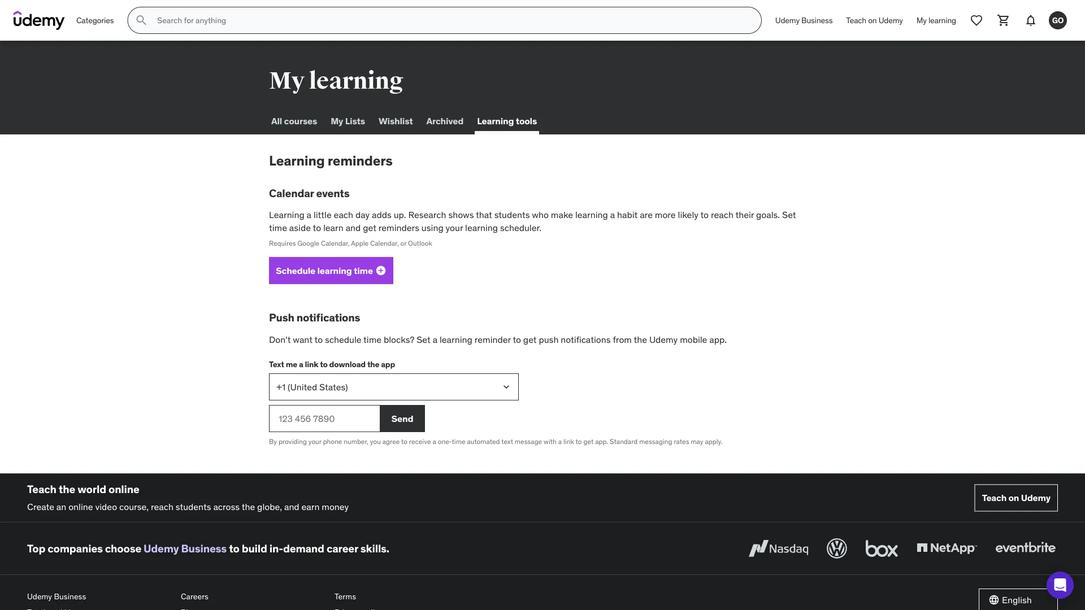 Task type: locate. For each thing, give the bounding box(es) containing it.
career
[[327, 542, 358, 556]]

0 vertical spatial notifications
[[297, 311, 360, 325]]

0 horizontal spatial on
[[869, 15, 877, 25]]

students left "across"
[[176, 501, 211, 513]]

shopping cart with 0 items image
[[998, 14, 1011, 27]]

2 horizontal spatial my
[[917, 15, 927, 25]]

calendar,
[[321, 239, 350, 248], [370, 239, 399, 248]]

to right "agree"
[[402, 438, 408, 446]]

1 horizontal spatial teach on udemy
[[983, 493, 1051, 504]]

1 horizontal spatial and
[[346, 222, 361, 234]]

are
[[640, 209, 653, 221]]

business
[[802, 15, 833, 25], [181, 542, 227, 556], [54, 592, 86, 602]]

a
[[307, 209, 312, 221], [611, 209, 615, 221], [433, 334, 438, 346], [299, 359, 303, 369], [433, 438, 436, 446], [559, 438, 562, 446]]

1 vertical spatial teach on udemy link
[[975, 485, 1059, 512]]

get down the day
[[363, 222, 377, 234]]

reminders down lists
[[328, 152, 393, 169]]

your
[[446, 222, 463, 234], [309, 438, 322, 446]]

online right an
[[69, 501, 93, 513]]

0 vertical spatial reminders
[[328, 152, 393, 169]]

0 horizontal spatial and
[[284, 501, 300, 513]]

1 horizontal spatial set
[[783, 209, 797, 221]]

a right with
[[559, 438, 562, 446]]

time up requires
[[269, 222, 287, 234]]

reach right 'course,'
[[151, 501, 174, 513]]

demand
[[283, 542, 325, 556]]

1 horizontal spatial your
[[446, 222, 463, 234]]

1 vertical spatial and
[[284, 501, 300, 513]]

1 vertical spatial my
[[269, 66, 305, 96]]

habit
[[618, 209, 638, 221]]

mobile
[[680, 334, 708, 346]]

0 horizontal spatial students
[[176, 501, 211, 513]]

calendar, down learn
[[321, 239, 350, 248]]

research
[[409, 209, 446, 221]]

udemy business link
[[769, 7, 840, 34], [144, 542, 227, 556], [27, 589, 172, 605]]

2 horizontal spatial teach
[[983, 493, 1007, 504]]

link right with
[[564, 438, 575, 446]]

set
[[783, 209, 797, 221], [417, 334, 431, 346]]

my up all courses on the left top
[[269, 66, 305, 96]]

students for online
[[176, 501, 211, 513]]

from
[[613, 334, 632, 346]]

make
[[551, 209, 573, 221]]

teach on udemy link
[[840, 7, 910, 34], [975, 485, 1059, 512]]

0 vertical spatial and
[[346, 222, 361, 234]]

0 vertical spatial udemy business link
[[769, 7, 840, 34]]

1 horizontal spatial udemy business
[[776, 15, 833, 25]]

1 vertical spatial link
[[564, 438, 575, 446]]

1 horizontal spatial teach
[[847, 15, 867, 25]]

course,
[[119, 501, 149, 513]]

1 horizontal spatial teach on udemy link
[[975, 485, 1059, 512]]

2 horizontal spatial business
[[802, 15, 833, 25]]

udemy business
[[776, 15, 833, 25], [27, 592, 86, 602]]

1 horizontal spatial link
[[564, 438, 575, 446]]

2 vertical spatial udemy business link
[[27, 589, 172, 605]]

get left push
[[524, 334, 537, 346]]

link right me
[[305, 359, 319, 369]]

all courses
[[271, 115, 317, 127]]

0 horizontal spatial online
[[69, 501, 93, 513]]

1 vertical spatial business
[[181, 542, 227, 556]]

your down shows on the top
[[446, 222, 463, 234]]

a left one-
[[433, 438, 436, 446]]

learning reminders
[[269, 152, 393, 169]]

1 vertical spatial reminders
[[379, 222, 420, 234]]

1 horizontal spatial on
[[1009, 493, 1020, 504]]

0 horizontal spatial business
[[54, 592, 86, 602]]

app. left standard
[[596, 438, 609, 446]]

reminders down up.
[[379, 222, 420, 234]]

careers link
[[181, 589, 326, 605]]

app. right mobile
[[710, 334, 727, 346]]

1 calendar, from the left
[[321, 239, 350, 248]]

0 vertical spatial learning
[[477, 115, 514, 127]]

time inside button
[[354, 265, 373, 277]]

receive
[[409, 438, 431, 446]]

0 horizontal spatial reach
[[151, 501, 174, 513]]

1 horizontal spatial get
[[524, 334, 537, 346]]

push
[[269, 311, 294, 325]]

teach on udemy
[[847, 15, 904, 25], [983, 493, 1051, 504]]

get left standard
[[584, 438, 594, 446]]

earn
[[302, 501, 320, 513]]

1 vertical spatial teach on udemy
[[983, 493, 1051, 504]]

learning up lists
[[309, 66, 404, 96]]

teach
[[847, 15, 867, 25], [27, 483, 56, 497], [983, 493, 1007, 504]]

1 vertical spatial reach
[[151, 501, 174, 513]]

automated
[[467, 438, 500, 446]]

0 horizontal spatial udemy business
[[27, 592, 86, 602]]

to left build
[[229, 542, 240, 556]]

0 vertical spatial students
[[495, 209, 530, 221]]

teach for 'teach on udemy' link to the bottom
[[983, 493, 1007, 504]]

0 vertical spatial reach
[[711, 209, 734, 221]]

2 horizontal spatial get
[[584, 438, 594, 446]]

time left small icon
[[354, 265, 373, 277]]

2 vertical spatial my
[[331, 115, 343, 127]]

students up scheduler.
[[495, 209, 530, 221]]

download
[[329, 359, 366, 369]]

netapp image
[[915, 537, 980, 562]]

my learning up the my lists on the left
[[269, 66, 404, 96]]

0 vertical spatial your
[[446, 222, 463, 234]]

online
[[109, 483, 139, 497], [69, 501, 93, 513]]

1 horizontal spatial online
[[109, 483, 139, 497]]

1 vertical spatial learning
[[269, 152, 325, 169]]

and inside learning a little each day adds up. research shows that students who make learning a habit are more likely to reach their goals. set time aside to learn and get reminders using your learning scheduler. requires google calendar, apple calendar, or outlook
[[346, 222, 361, 234]]

app.
[[710, 334, 727, 346], [596, 438, 609, 446]]

who
[[532, 209, 549, 221]]

reminders
[[328, 152, 393, 169], [379, 222, 420, 234]]

my left wishlist image
[[917, 15, 927, 25]]

may
[[691, 438, 704, 446]]

1 vertical spatial your
[[309, 438, 322, 446]]

0 vertical spatial udemy business
[[776, 15, 833, 25]]

message
[[515, 438, 542, 446]]

0 horizontal spatial my
[[269, 66, 305, 96]]

apple
[[351, 239, 369, 248]]

archived link
[[424, 107, 466, 135]]

2 vertical spatial business
[[54, 592, 86, 602]]

0 horizontal spatial my learning
[[269, 66, 404, 96]]

messaging
[[640, 438, 673, 446]]

1 horizontal spatial students
[[495, 209, 530, 221]]

learning down "apple"
[[317, 265, 352, 277]]

teach for left 'teach on udemy' link
[[847, 15, 867, 25]]

companies
[[48, 542, 103, 556]]

my learning left wishlist image
[[917, 15, 957, 25]]

1 horizontal spatial reach
[[711, 209, 734, 221]]

calendar, left or
[[370, 239, 399, 248]]

and left earn
[[284, 501, 300, 513]]

0 horizontal spatial teach on udemy
[[847, 15, 904, 25]]

learning left reminder
[[440, 334, 473, 346]]

to right likely
[[701, 209, 709, 221]]

0 vertical spatial on
[[869, 15, 877, 25]]

learning left wishlist image
[[929, 15, 957, 25]]

my left lists
[[331, 115, 343, 127]]

reach left the their
[[711, 209, 734, 221]]

set right 'blocks?' at the left
[[417, 334, 431, 346]]

students inside learning a little each day adds up. research shows that students who make learning a habit are more likely to reach their goals. set time aside to learn and get reminders using your learning scheduler. requires google calendar, apple calendar, or outlook
[[495, 209, 530, 221]]

time left automated
[[452, 438, 466, 446]]

day
[[356, 209, 370, 221]]

1 vertical spatial students
[[176, 501, 211, 513]]

and
[[346, 222, 361, 234], [284, 501, 300, 513]]

shows
[[449, 209, 474, 221]]

schedule learning time button
[[269, 257, 394, 285]]

0 horizontal spatial link
[[305, 359, 319, 369]]

0 vertical spatial app.
[[710, 334, 727, 346]]

money
[[322, 501, 349, 513]]

learning up aside
[[269, 209, 305, 221]]

adds
[[372, 209, 392, 221]]

learning inside button
[[317, 265, 352, 277]]

0 vertical spatial link
[[305, 359, 319, 369]]

0 vertical spatial business
[[802, 15, 833, 25]]

1 horizontal spatial calendar,
[[370, 239, 399, 248]]

0 horizontal spatial teach
[[27, 483, 56, 497]]

0 vertical spatial my learning
[[917, 15, 957, 25]]

go link
[[1045, 7, 1072, 34]]

2 vertical spatial learning
[[269, 209, 305, 221]]

0 horizontal spatial teach on udemy link
[[840, 7, 910, 34]]

each
[[334, 209, 353, 221]]

0 vertical spatial set
[[783, 209, 797, 221]]

time
[[269, 222, 287, 234], [354, 265, 373, 277], [364, 334, 382, 346], [452, 438, 466, 446]]

the left globe,
[[242, 501, 255, 513]]

learning up calendar
[[269, 152, 325, 169]]

learning inside learning tools link
[[477, 115, 514, 127]]

set right goals.
[[783, 209, 797, 221]]

0 horizontal spatial set
[[417, 334, 431, 346]]

1 horizontal spatial notifications
[[561, 334, 611, 346]]

my learning link
[[910, 7, 964, 34]]

on for 'teach on udemy' link to the bottom
[[1009, 493, 1020, 504]]

top
[[27, 542, 45, 556]]

0 vertical spatial get
[[363, 222, 377, 234]]

by providing your phone number, you agree to receive a one-time automated text message with a link to get app. standard messaging rates may apply.
[[269, 438, 723, 446]]

notifications left from
[[561, 334, 611, 346]]

1 horizontal spatial app.
[[710, 334, 727, 346]]

time inside learning a little each day adds up. research shows that students who make learning a habit are more likely to reach their goals. set time aside to learn and get reminders using your learning scheduler. requires google calendar, apple calendar, or outlook
[[269, 222, 287, 234]]

and down the day
[[346, 222, 361, 234]]

my lists
[[331, 115, 365, 127]]

my for my lists link
[[331, 115, 343, 127]]

blocks?
[[384, 334, 415, 346]]

learning left the tools
[[477, 115, 514, 127]]

lists
[[345, 115, 365, 127]]

1 vertical spatial on
[[1009, 493, 1020, 504]]

0 vertical spatial teach on udemy link
[[840, 7, 910, 34]]

notifications up schedule
[[297, 311, 360, 325]]

online up 'course,'
[[109, 483, 139, 497]]

students inside teach the world online create an online video course, reach students across the globe, and earn money
[[176, 501, 211, 513]]

send button
[[380, 406, 425, 433]]

don't want to schedule time blocks? set a learning reminder to get push notifications from the udemy mobile app.
[[269, 334, 727, 346]]

to down little
[[313, 222, 321, 234]]

0 vertical spatial teach on udemy
[[847, 15, 904, 25]]

time left 'blocks?' at the left
[[364, 334, 382, 346]]

get inside learning a little each day adds up. research shows that students who make learning a habit are more likely to reach their goals. set time aside to learn and get reminders using your learning scheduler. requires google calendar, apple calendar, or outlook
[[363, 222, 377, 234]]

the right from
[[634, 334, 648, 346]]

1 horizontal spatial my
[[331, 115, 343, 127]]

123 456 7890 text field
[[269, 406, 380, 433]]

0 horizontal spatial get
[[363, 222, 377, 234]]

learning inside learning a little each day adds up. research shows that students who make learning a habit are more likely to reach their goals. set time aside to learn and get reminders using your learning scheduler. requires google calendar, apple calendar, or outlook
[[269, 209, 305, 221]]

my
[[917, 15, 927, 25], [269, 66, 305, 96], [331, 115, 343, 127]]

to right with
[[576, 438, 582, 446]]

0 horizontal spatial calendar,
[[321, 239, 350, 248]]

on
[[869, 15, 877, 25], [1009, 493, 1020, 504]]

learning
[[929, 15, 957, 25], [309, 66, 404, 96], [576, 209, 608, 221], [465, 222, 498, 234], [317, 265, 352, 277], [440, 334, 473, 346]]

1 vertical spatial app.
[[596, 438, 609, 446]]

get
[[363, 222, 377, 234], [524, 334, 537, 346], [584, 438, 594, 446]]

wishlist image
[[970, 14, 984, 27]]

nasdaq image
[[746, 537, 812, 562]]

0 vertical spatial my
[[917, 15, 927, 25]]

a right 'blocks?' at the left
[[433, 334, 438, 346]]

your left phone
[[309, 438, 322, 446]]

globe,
[[257, 501, 282, 513]]



Task type: describe. For each thing, give the bounding box(es) containing it.
0 horizontal spatial app.
[[596, 438, 609, 446]]

categories
[[76, 15, 114, 25]]

build
[[242, 542, 267, 556]]

world
[[78, 483, 106, 497]]

2 vertical spatial get
[[584, 438, 594, 446]]

udemy image
[[14, 11, 65, 30]]

1 vertical spatial notifications
[[561, 334, 611, 346]]

and inside teach the world online create an online video course, reach students across the globe, and earn money
[[284, 501, 300, 513]]

schedule
[[325, 334, 362, 346]]

create
[[27, 501, 54, 513]]

me
[[286, 359, 297, 369]]

teach inside teach the world online create an online video course, reach students across the globe, and earn money
[[27, 483, 56, 497]]

careers
[[181, 592, 209, 602]]

skills.
[[361, 542, 390, 556]]

their
[[736, 209, 754, 221]]

submit search image
[[135, 14, 148, 27]]

across
[[213, 501, 240, 513]]

1 vertical spatial set
[[417, 334, 431, 346]]

goals.
[[757, 209, 781, 221]]

little
[[314, 209, 332, 221]]

your inside learning a little each day adds up. research shows that students who make learning a habit are more likely to reach their goals. set time aside to learn and get reminders using your learning scheduler. requires google calendar, apple calendar, or outlook
[[446, 222, 463, 234]]

my lists link
[[329, 107, 368, 135]]

the left app
[[368, 359, 380, 369]]

in-
[[270, 542, 283, 556]]

learning tools
[[477, 115, 537, 127]]

likely
[[678, 209, 699, 221]]

top companies choose udemy business to build in-demand career skills.
[[27, 542, 390, 556]]

an
[[56, 501, 66, 513]]

agree
[[383, 438, 400, 446]]

a right me
[[299, 359, 303, 369]]

requires
[[269, 239, 296, 248]]

to right "want"
[[315, 334, 323, 346]]

text
[[269, 359, 284, 369]]

all courses link
[[269, 107, 320, 135]]

learning down that
[[465, 222, 498, 234]]

to left download in the bottom of the page
[[320, 359, 328, 369]]

send
[[392, 413, 414, 425]]

all
[[271, 115, 282, 127]]

notifications image
[[1025, 14, 1038, 27]]

with
[[544, 438, 557, 446]]

on for left 'teach on udemy' link
[[869, 15, 877, 25]]

0 horizontal spatial your
[[309, 438, 322, 446]]

app
[[381, 359, 395, 369]]

english
[[1003, 595, 1033, 606]]

one-
[[438, 438, 452, 446]]

set inside learning a little each day adds up. research shows that students who make learning a habit are more likely to reach their goals. set time aside to learn and get reminders using your learning scheduler. requires google calendar, apple calendar, or outlook
[[783, 209, 797, 221]]

text me a link to download the app
[[269, 359, 395, 369]]

box image
[[864, 537, 901, 562]]

learning a little each day adds up. research shows that students who make learning a habit are more likely to reach their goals. set time aside to learn and get reminders using your learning scheduler. requires google calendar, apple calendar, or outlook
[[269, 209, 797, 248]]

1 horizontal spatial business
[[181, 542, 227, 556]]

a left little
[[307, 209, 312, 221]]

schedule learning time
[[276, 265, 373, 277]]

to right reminder
[[513, 334, 521, 346]]

wishlist link
[[377, 107, 415, 135]]

number,
[[344, 438, 369, 446]]

reach inside teach the world online create an online video course, reach students across the globe, and earn money
[[151, 501, 174, 513]]

learn
[[323, 222, 344, 234]]

up.
[[394, 209, 406, 221]]

courses
[[284, 115, 317, 127]]

tools
[[516, 115, 537, 127]]

google
[[298, 239, 320, 248]]

1 vertical spatial udemy business
[[27, 592, 86, 602]]

that
[[476, 209, 492, 221]]

Search for anything text field
[[155, 11, 748, 30]]

more
[[655, 209, 676, 221]]

volkswagen image
[[825, 537, 850, 562]]

providing
[[279, 438, 307, 446]]

push
[[539, 334, 559, 346]]

1 vertical spatial udemy business link
[[144, 542, 227, 556]]

reminders inside learning a little each day adds up. research shows that students who make learning a habit are more likely to reach their goals. set time aside to learn and get reminders using your learning scheduler. requires google calendar, apple calendar, or outlook
[[379, 222, 420, 234]]

text
[[502, 438, 513, 446]]

learning for learning reminders
[[269, 152, 325, 169]]

aside
[[289, 222, 311, 234]]

events
[[316, 187, 350, 200]]

a left habit on the top of the page
[[611, 209, 615, 221]]

small image
[[989, 595, 1000, 606]]

scheduler.
[[500, 222, 542, 234]]

want
[[293, 334, 313, 346]]

or
[[401, 239, 407, 248]]

terms link
[[335, 589, 480, 605]]

2 calendar, from the left
[[370, 239, 399, 248]]

wishlist
[[379, 115, 413, 127]]

terms
[[335, 592, 356, 602]]

eventbrite image
[[994, 537, 1059, 562]]

don't
[[269, 334, 291, 346]]

phone
[[323, 438, 342, 446]]

teach the world online create an online video course, reach students across the globe, and earn money
[[27, 483, 349, 513]]

the up an
[[59, 483, 75, 497]]

1 vertical spatial online
[[69, 501, 93, 513]]

standard
[[610, 438, 638, 446]]

1 vertical spatial my learning
[[269, 66, 404, 96]]

0 vertical spatial online
[[109, 483, 139, 497]]

1 vertical spatial get
[[524, 334, 537, 346]]

by
[[269, 438, 277, 446]]

calendar events
[[269, 187, 350, 200]]

rates
[[674, 438, 690, 446]]

apply.
[[705, 438, 723, 446]]

0 horizontal spatial notifications
[[297, 311, 360, 325]]

my for the my learning link
[[917, 15, 927, 25]]

go
[[1053, 15, 1064, 25]]

calendar
[[269, 187, 314, 200]]

reach inside learning a little each day adds up. research shows that students who make learning a habit are more likely to reach their goals. set time aside to learn and get reminders using your learning scheduler. requires google calendar, apple calendar, or outlook
[[711, 209, 734, 221]]

students for each
[[495, 209, 530, 221]]

english button
[[979, 589, 1059, 611]]

push notifications
[[269, 311, 360, 325]]

learning for learning tools
[[477, 115, 514, 127]]

video
[[95, 501, 117, 513]]

small image
[[375, 265, 387, 277]]

using
[[422, 222, 444, 234]]

you
[[370, 438, 381, 446]]

learning tools link
[[475, 107, 540, 135]]

1 horizontal spatial my learning
[[917, 15, 957, 25]]

choose
[[105, 542, 141, 556]]

reminder
[[475, 334, 511, 346]]

learning right make
[[576, 209, 608, 221]]

schedule
[[276, 265, 316, 277]]

archived
[[427, 115, 464, 127]]



Task type: vqa. For each thing, say whether or not it's contained in the screenshot.
first direct from right
no



